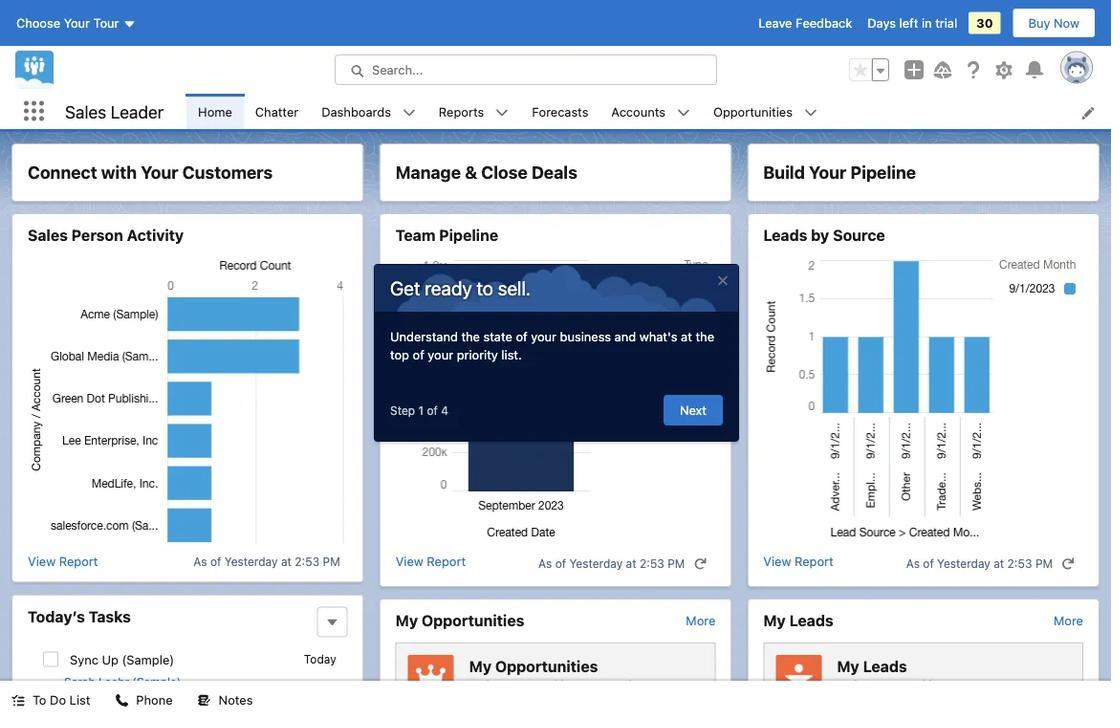 Task type: describe. For each thing, give the bounding box(es) containing it.
reports
[[439, 104, 484, 118]]

do
[[50, 693, 66, 707]]

1 horizontal spatial your
[[141, 162, 178, 183]]

forecasts link
[[520, 94, 600, 129]]

accounts
[[612, 104, 666, 118]]

accounts list item
[[600, 94, 702, 129]]

my opportunities 2+ items, sorted by opportunity name
[[469, 657, 677, 692]]

forecasts
[[532, 104, 589, 118]]

tour
[[93, 16, 119, 30]]

0 horizontal spatial as
[[194, 554, 207, 568]]

sync up (sample) sarah loehr (sample)
[[64, 653, 181, 689]]

to do list button
[[0, 681, 102, 719]]

as of yesterday at 2:​53 pm for build your pipeline
[[906, 557, 1053, 570]]

list
[[69, 693, 90, 707]]

up
[[102, 653, 118, 667]]

0 vertical spatial pipeline
[[851, 162, 916, 183]]

search... button
[[335, 55, 717, 85]]

sync
[[70, 653, 98, 667]]

0 horizontal spatial 2:​53
[[295, 554, 320, 568]]

buy
[[1029, 16, 1051, 30]]

my leads 2+ items, sorted by name
[[837, 657, 977, 692]]

leads for my leads
[[790, 612, 834, 630]]

top
[[390, 348, 409, 362]]

days
[[868, 16, 896, 30]]

3 view report from the left
[[764, 554, 834, 568]]

with
[[101, 162, 137, 183]]

&
[[465, 162, 477, 183]]

report for customers
[[59, 554, 98, 568]]

now
[[1054, 16, 1080, 30]]

more for build your pipeline
[[1054, 613, 1084, 627]]

0 horizontal spatial pm
[[323, 554, 340, 568]]

team pipeline
[[396, 226, 498, 244]]

phone button
[[104, 681, 184, 719]]

connect
[[28, 162, 97, 183]]

step
[[390, 404, 415, 417]]

leave feedback
[[759, 16, 852, 30]]

get
[[390, 277, 420, 299]]

connect with your customers
[[28, 162, 273, 183]]

leads for my leads 2+ items, sorted by name
[[863, 657, 907, 675]]

close
[[481, 162, 528, 183]]

in
[[922, 16, 932, 30]]

leave
[[759, 16, 792, 30]]

0 vertical spatial (sample)
[[122, 653, 174, 667]]

source
[[833, 226, 885, 244]]

text default image inside dashboards list item
[[403, 106, 416, 119]]

notes
[[219, 693, 253, 707]]

items, for pipeline
[[855, 678, 887, 692]]

30
[[977, 16, 993, 30]]

manage
[[396, 162, 461, 183]]

to
[[477, 277, 493, 299]]

name inside my leads 2+ items, sorted by name
[[945, 678, 977, 692]]

more link for build your pipeline
[[1054, 613, 1084, 627]]

sarah
[[64, 675, 95, 689]]

name inside my opportunities 2+ items, sorted by opportunity name
[[645, 678, 677, 692]]

2:​53 for build your pipeline
[[1008, 557, 1032, 570]]

your for choose
[[64, 16, 90, 30]]

manage & close deals
[[396, 162, 578, 183]]

0 horizontal spatial pipeline
[[439, 226, 498, 244]]

my opportunities link
[[396, 611, 524, 630]]

as for build your pipeline
[[906, 557, 920, 570]]

chatter link
[[244, 94, 310, 129]]

report for deals
[[427, 554, 466, 568]]

search...
[[372, 63, 423, 77]]

next button
[[664, 395, 723, 426]]

sarah loehr (sample) link
[[64, 675, 181, 690]]

what's
[[640, 329, 678, 343]]

opportunities for my opportunities 2+ items, sorted by opportunity name
[[495, 657, 598, 675]]

choose
[[16, 16, 60, 30]]

activity
[[127, 226, 184, 244]]

sell.
[[498, 277, 531, 299]]

3 view from the left
[[764, 554, 791, 568]]

understand the state of your business and what's at the top of your priority list.
[[390, 329, 714, 362]]

my leads
[[764, 612, 834, 630]]

accounts link
[[600, 94, 677, 129]]

customers
[[182, 162, 273, 183]]

loehr
[[98, 675, 129, 689]]

home
[[198, 104, 232, 118]]

0 horizontal spatial yesterday
[[225, 554, 278, 568]]

my for my opportunities 2+ items, sorted by opportunity name
[[469, 657, 492, 675]]

opportunities link
[[702, 94, 804, 129]]

more link for manage & close deals
[[686, 613, 716, 627]]

step 1 of 4
[[390, 404, 449, 417]]

leads by source
[[764, 226, 885, 244]]

trial
[[936, 16, 958, 30]]

dashboards link
[[310, 94, 403, 129]]

1
[[418, 404, 424, 417]]

state
[[484, 329, 513, 343]]



Task type: locate. For each thing, give the bounding box(es) containing it.
my inside my leads 2+ items, sorted by name
[[837, 657, 860, 675]]

left
[[900, 16, 919, 30]]

0 vertical spatial text default image
[[403, 106, 416, 119]]

2:​53 for manage & close deals
[[640, 557, 665, 570]]

list
[[187, 94, 1111, 129]]

build your pipeline
[[764, 162, 916, 183]]

opportunities inside my opportunities 2+ items, sorted by opportunity name
[[495, 657, 598, 675]]

1 horizontal spatial yesterday
[[569, 557, 623, 570]]

sorted for pipeline
[[891, 678, 926, 692]]

2 horizontal spatial your
[[809, 162, 847, 183]]

2 horizontal spatial view report
[[764, 554, 834, 568]]

report
[[59, 554, 98, 568], [427, 554, 466, 568], [795, 554, 834, 568]]

reports link
[[427, 94, 496, 129]]

2 horizontal spatial view
[[764, 554, 791, 568]]

days left in trial
[[868, 16, 958, 30]]

list.
[[502, 348, 522, 362]]

sales for sales person activity
[[28, 226, 68, 244]]

report up today's tasks at the left
[[59, 554, 98, 568]]

yesterday for manage & close deals
[[569, 557, 623, 570]]

(sample) up phone
[[132, 675, 181, 689]]

2:​53
[[295, 554, 320, 568], [640, 557, 665, 570], [1008, 557, 1032, 570]]

your for build
[[809, 162, 847, 183]]

yesterday
[[225, 554, 278, 568], [569, 557, 623, 570], [937, 557, 991, 570]]

by for manage & close deals
[[561, 678, 574, 692]]

my inside my opportunities 2+ items, sorted by opportunity name
[[469, 657, 492, 675]]

1 vertical spatial text default image
[[1062, 557, 1075, 571]]

0 vertical spatial opportunities
[[713, 104, 793, 118]]

view report link
[[28, 552, 98, 571], [396, 552, 466, 575], [764, 552, 834, 575]]

phone
[[136, 693, 173, 707]]

2 more from the left
[[1054, 613, 1084, 627]]

0 horizontal spatial your
[[64, 16, 90, 30]]

0 horizontal spatial as of yesterday at 2:​53 pm
[[194, 554, 340, 568]]

person
[[72, 226, 123, 244]]

1 horizontal spatial the
[[696, 329, 714, 343]]

view up "my opportunities" link
[[396, 554, 424, 568]]

reports list item
[[427, 94, 520, 129]]

1 horizontal spatial as
[[538, 557, 552, 570]]

sorted inside my opportunities 2+ items, sorted by opportunity name
[[523, 678, 558, 692]]

view for deals
[[396, 554, 424, 568]]

1 report from the left
[[59, 554, 98, 568]]

dashboards
[[322, 104, 391, 118]]

1 view from the left
[[28, 554, 56, 568]]

1 horizontal spatial more link
[[1054, 613, 1084, 627]]

view up today's
[[28, 554, 56, 568]]

deals
[[532, 162, 578, 183]]

view report for customers
[[28, 554, 98, 568]]

1 more from the left
[[686, 613, 716, 627]]

1 horizontal spatial items,
[[855, 678, 887, 692]]

dashboards list item
[[310, 94, 427, 129]]

at inside understand the state of your business and what's at the top of your priority list.
[[681, 329, 692, 343]]

yesterday for build your pipeline
[[937, 557, 991, 570]]

2+ inside my opportunities 2+ items, sorted by opportunity name
[[469, 678, 483, 692]]

0 horizontal spatial text default image
[[403, 106, 416, 119]]

as of yesterday at 2:​53 pm for manage & close deals
[[538, 557, 685, 570]]

0 horizontal spatial more
[[686, 613, 716, 627]]

text default image for phone
[[115, 694, 129, 707]]

group
[[849, 58, 889, 81]]

2 report from the left
[[427, 554, 466, 568]]

1 more link from the left
[[686, 613, 716, 627]]

1 vertical spatial opportunities
[[422, 612, 524, 630]]

0 vertical spatial leads
[[764, 226, 808, 244]]

sales person activity
[[28, 226, 184, 244]]

text default image inside "notes" 'button'
[[198, 694, 211, 707]]

by inside my opportunities 2+ items, sorted by opportunity name
[[561, 678, 574, 692]]

the up priority
[[461, 329, 480, 343]]

ready
[[425, 277, 472, 299]]

1 horizontal spatial more
[[1054, 613, 1084, 627]]

2 the from the left
[[696, 329, 714, 343]]

list containing home
[[187, 94, 1111, 129]]

1 items, from the left
[[487, 678, 520, 692]]

2 vertical spatial opportunities
[[495, 657, 598, 675]]

view report up today's
[[28, 554, 98, 568]]

items, inside my leads 2+ items, sorted by name
[[855, 678, 887, 692]]

view report up "my opportunities" link
[[396, 554, 466, 568]]

more link
[[686, 613, 716, 627], [1054, 613, 1084, 627]]

today's tasks
[[28, 607, 131, 626]]

my for my leads
[[764, 612, 786, 630]]

choose your tour
[[16, 16, 119, 30]]

pm for manage
[[668, 557, 685, 570]]

1 horizontal spatial pipeline
[[851, 162, 916, 183]]

view report link for deals
[[396, 552, 466, 575]]

today
[[304, 653, 336, 666]]

by
[[811, 226, 829, 244], [561, 678, 574, 692], [929, 678, 942, 692]]

1 horizontal spatial text default image
[[1062, 557, 1075, 571]]

get ready to sell. dialog
[[374, 264, 739, 442]]

2 view from the left
[[396, 554, 424, 568]]

choose your tour button
[[15, 8, 137, 38]]

leave feedback link
[[759, 16, 852, 30]]

1 horizontal spatial view report link
[[396, 552, 466, 575]]

opportunities for my opportunities
[[422, 612, 524, 630]]

1 view report link from the left
[[28, 552, 98, 571]]

0 horizontal spatial more link
[[686, 613, 716, 627]]

your inside dropdown button
[[64, 16, 90, 30]]

feedback
[[796, 16, 852, 30]]

(sample) up sarah loehr (sample) link
[[122, 653, 174, 667]]

to do list
[[33, 693, 90, 707]]

pm
[[323, 554, 340, 568], [668, 557, 685, 570], [1036, 557, 1053, 570]]

1 horizontal spatial name
[[945, 678, 977, 692]]

items,
[[487, 678, 520, 692], [855, 678, 887, 692]]

more
[[686, 613, 716, 627], [1054, 613, 1084, 627]]

text default image inside to do list button
[[11, 694, 25, 707]]

view up my leads link
[[764, 554, 791, 568]]

1 horizontal spatial report
[[427, 554, 466, 568]]

0 horizontal spatial by
[[561, 678, 574, 692]]

team
[[396, 226, 436, 244]]

view report for deals
[[396, 554, 466, 568]]

0 vertical spatial your
[[531, 329, 557, 343]]

2 sorted from the left
[[891, 678, 926, 692]]

tasks
[[89, 607, 131, 626]]

understand
[[390, 329, 458, 343]]

chatter
[[255, 104, 299, 118]]

notes button
[[186, 681, 264, 719]]

0 horizontal spatial the
[[461, 329, 480, 343]]

1 2+ from the left
[[469, 678, 483, 692]]

text default image inside the phone button
[[115, 694, 129, 707]]

view report link for customers
[[28, 552, 98, 571]]

sync up (sample) link
[[70, 653, 174, 667]]

2 horizontal spatial 2:​53
[[1008, 557, 1032, 570]]

items, for close
[[487, 678, 520, 692]]

2 name from the left
[[945, 678, 977, 692]]

view report link up "my opportunities" link
[[396, 552, 466, 575]]

text default image for to do list
[[11, 694, 25, 707]]

1 vertical spatial (sample)
[[132, 675, 181, 689]]

2 horizontal spatial report
[[795, 554, 834, 568]]

text default image for notes
[[198, 694, 211, 707]]

get ready to sell.
[[390, 277, 531, 299]]

buy now button
[[1012, 8, 1096, 38]]

the right 'what's'
[[696, 329, 714, 343]]

text default image
[[694, 557, 707, 571], [11, 694, 25, 707], [115, 694, 129, 707], [198, 694, 211, 707]]

0 horizontal spatial sorted
[[523, 678, 558, 692]]

sales for sales leader
[[65, 101, 106, 122]]

2 horizontal spatial yesterday
[[937, 557, 991, 570]]

pipeline up source
[[851, 162, 916, 183]]

pm for build
[[1036, 557, 1053, 570]]

0 horizontal spatial view
[[28, 554, 56, 568]]

by inside my leads 2+ items, sorted by name
[[929, 678, 942, 692]]

more for manage & close deals
[[686, 613, 716, 627]]

view for customers
[[28, 554, 56, 568]]

items, inside my opportunities 2+ items, sorted by opportunity name
[[487, 678, 520, 692]]

view report link up today's
[[28, 552, 98, 571]]

4
[[441, 404, 449, 417]]

1 horizontal spatial as of yesterday at 2:​53 pm
[[538, 557, 685, 570]]

2 items, from the left
[[855, 678, 887, 692]]

your left tour
[[64, 16, 90, 30]]

2+
[[469, 678, 483, 692], [837, 678, 851, 692]]

my for my opportunities
[[396, 612, 418, 630]]

0 horizontal spatial items,
[[487, 678, 520, 692]]

1 vertical spatial sales
[[28, 226, 68, 244]]

2 view report from the left
[[396, 554, 466, 568]]

as of yesterday at 2:​53 pm
[[194, 554, 340, 568], [538, 557, 685, 570], [906, 557, 1053, 570]]

text default image
[[403, 106, 416, 119], [1062, 557, 1075, 571]]

1 vertical spatial pipeline
[[439, 226, 498, 244]]

1 view report from the left
[[28, 554, 98, 568]]

your right build in the top of the page
[[809, 162, 847, 183]]

1 horizontal spatial 2+
[[837, 678, 851, 692]]

as for manage & close deals
[[538, 557, 552, 570]]

2+ for your
[[837, 678, 851, 692]]

0 horizontal spatial view report
[[28, 554, 98, 568]]

1 horizontal spatial sorted
[[891, 678, 926, 692]]

2 more link from the left
[[1054, 613, 1084, 627]]

1 sorted from the left
[[523, 678, 558, 692]]

1 name from the left
[[645, 678, 677, 692]]

0 horizontal spatial 2+
[[469, 678, 483, 692]]

1 horizontal spatial view
[[396, 554, 424, 568]]

build
[[764, 162, 805, 183]]

sorted for close
[[523, 678, 558, 692]]

view report
[[28, 554, 98, 568], [396, 554, 466, 568], [764, 554, 834, 568]]

2 horizontal spatial as of yesterday at 2:​53 pm
[[906, 557, 1053, 570]]

sorted inside my leads 2+ items, sorted by name
[[891, 678, 926, 692]]

by for build your pipeline
[[929, 678, 942, 692]]

my for my leads 2+ items, sorted by name
[[837, 657, 860, 675]]

1 vertical spatial leads
[[790, 612, 834, 630]]

2 vertical spatial leads
[[863, 657, 907, 675]]

sales leader
[[65, 101, 164, 122]]

report up my leads link
[[795, 554, 834, 568]]

the
[[461, 329, 480, 343], [696, 329, 714, 343]]

leads inside my leads 2+ items, sorted by name
[[863, 657, 907, 675]]

1 horizontal spatial your
[[531, 329, 557, 343]]

0 vertical spatial sales
[[65, 101, 106, 122]]

sales left person at the top left of the page
[[28, 226, 68, 244]]

1 horizontal spatial by
[[811, 226, 829, 244]]

business
[[560, 329, 611, 343]]

3 view report link from the left
[[764, 552, 834, 575]]

your left business
[[531, 329, 557, 343]]

1 vertical spatial your
[[428, 348, 453, 362]]

opportunities
[[713, 104, 793, 118], [422, 612, 524, 630], [495, 657, 598, 675]]

view report link up my leads link
[[764, 552, 834, 575]]

buy now
[[1029, 16, 1080, 30]]

home link
[[187, 94, 244, 129]]

next
[[680, 403, 707, 417]]

opportunities inside list item
[[713, 104, 793, 118]]

1 horizontal spatial view report
[[396, 554, 466, 568]]

0 horizontal spatial report
[[59, 554, 98, 568]]

2+ for &
[[469, 678, 483, 692]]

leader
[[111, 101, 164, 122]]

my opportunities
[[396, 612, 524, 630]]

1 horizontal spatial pm
[[668, 557, 685, 570]]

0 horizontal spatial your
[[428, 348, 453, 362]]

priority
[[457, 348, 498, 362]]

pipeline right team
[[439, 226, 498, 244]]

my leads link
[[764, 611, 834, 630]]

2 horizontal spatial as
[[906, 557, 920, 570]]

2 horizontal spatial view report link
[[764, 552, 834, 575]]

1 horizontal spatial 2:​53
[[640, 557, 665, 570]]

2 horizontal spatial by
[[929, 678, 942, 692]]

view report up my leads link
[[764, 554, 834, 568]]

report up "my opportunities" link
[[427, 554, 466, 568]]

2 2+ from the left
[[837, 678, 851, 692]]

2 view report link from the left
[[396, 552, 466, 575]]

your
[[64, 16, 90, 30], [141, 162, 178, 183], [809, 162, 847, 183]]

0 horizontal spatial name
[[645, 678, 677, 692]]

3 report from the left
[[795, 554, 834, 568]]

opportunity
[[577, 678, 642, 692]]

today's
[[28, 607, 85, 626]]

2+ inside my leads 2+ items, sorted by name
[[837, 678, 851, 692]]

your
[[531, 329, 557, 343], [428, 348, 453, 362]]

sales left leader
[[65, 101, 106, 122]]

2 horizontal spatial pm
[[1036, 557, 1053, 570]]

sorted
[[523, 678, 558, 692], [891, 678, 926, 692]]

to
[[33, 693, 46, 707]]

and
[[615, 329, 636, 343]]

0 horizontal spatial view report link
[[28, 552, 98, 571]]

your right with
[[141, 162, 178, 183]]

your down understand
[[428, 348, 453, 362]]

opportunities list item
[[702, 94, 829, 129]]

1 the from the left
[[461, 329, 480, 343]]



Task type: vqa. For each thing, say whether or not it's contained in the screenshot.
2:​53
yes



